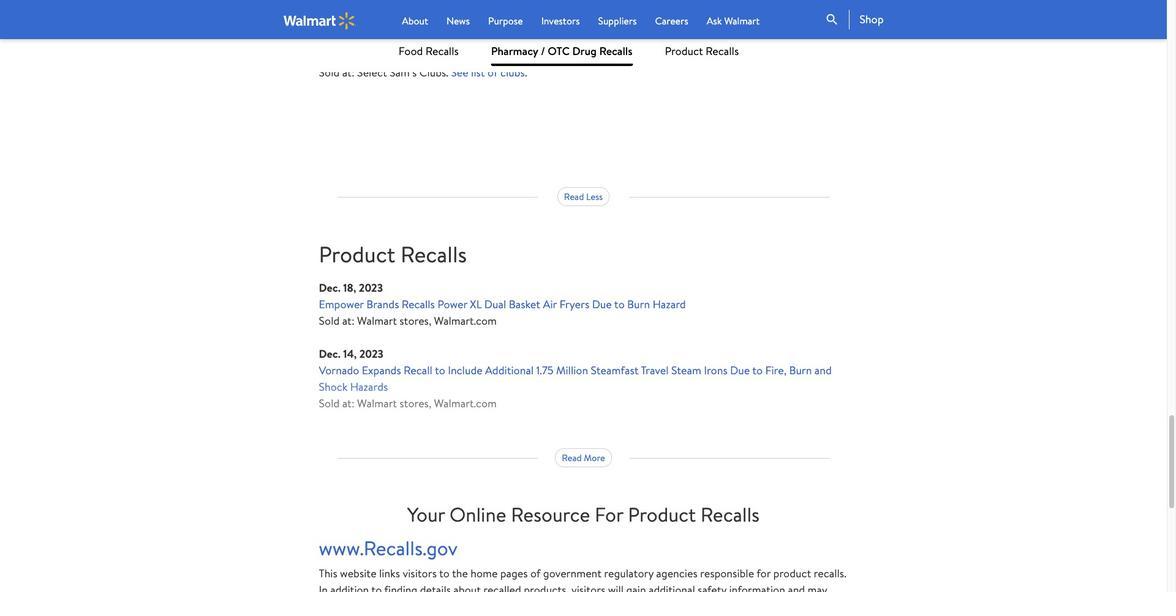 Task type: locate. For each thing, give the bounding box(es) containing it.
burn left hazard
[[627, 297, 650, 312]]

1 vertical spatial dec.
[[319, 346, 341, 362]]

0 vertical spatial of
[[488, 65, 498, 80]]

for
[[595, 502, 623, 529]]

due
[[592, 297, 612, 312], [730, 363, 750, 378]]

walmart inside dec. 14, 2023 vornado expands recall to include additional 1.75 million steamfast travel steam irons due to fire, burn and shock hazards sold at: walmart stores, walmart.com
[[357, 396, 397, 411]]

sold down shock
[[319, 396, 340, 411]]

dec. inside dec. 18, 2023 empower brands recalls power xl dual basket air fryers due to burn hazard sold at: walmart stores, walmart.com
[[319, 280, 341, 296]]

1 horizontal spatial due
[[730, 363, 750, 378]]

suppliers
[[598, 14, 637, 28]]

clubs.
[[419, 65, 448, 80]]

3,
[[343, 32, 351, 47]]

finding
[[384, 583, 417, 593]]

at: down shock
[[342, 396, 355, 411]]

sold inside dec. 18, 2023 empower brands recalls power xl dual basket air fryers due to burn hazard sold at: walmart stores, walmart.com
[[319, 313, 340, 329]]

investors button
[[541, 13, 580, 28]]

mg
[[625, 48, 640, 64]]

walmart.com
[[434, 313, 497, 329], [434, 396, 497, 411]]

recalled
[[483, 583, 521, 593]]

due right the irons
[[730, 363, 750, 378]]

tablets,
[[550, 48, 586, 64]]

products,
[[524, 583, 569, 593]]

recalls
[[425, 43, 459, 59], [599, 43, 632, 59], [706, 43, 739, 59], [389, 48, 422, 64], [401, 240, 467, 270], [402, 297, 435, 312], [701, 502, 760, 529]]

0 vertical spatial walmart.com
[[434, 313, 497, 329]]

hazards
[[350, 380, 388, 395]]

2 vertical spatial walmart
[[357, 396, 397, 411]]

air
[[543, 297, 557, 312]]

shock
[[319, 380, 348, 395]]

see list of clubs link
[[451, 65, 525, 80]]

of
[[488, 65, 498, 80], [530, 567, 541, 582]]

2023
[[354, 32, 378, 47], [359, 280, 383, 296], [359, 346, 383, 362]]

2023 up brands
[[359, 280, 383, 296]]

1 vertical spatial walmart.com
[[434, 396, 497, 411]]

1 walmart.com from the top
[[434, 313, 497, 329]]

responsible
[[700, 567, 754, 582]]

for
[[757, 567, 771, 582]]

read for read more
[[562, 452, 582, 465]]

1 vertical spatial product
[[319, 240, 395, 270]]

1 vertical spatial stores,
[[400, 396, 431, 411]]

1 horizontal spatial burn
[[789, 363, 812, 378]]

oct. 3, 2023 kvk-tech, inc. recalls kvk tech brand betaxolol tablets, usp 10 mg (batch number: 17853a) sold at: select sam's clubs. see list of clubs .
[[319, 32, 759, 80]]

0 horizontal spatial and
[[788, 583, 805, 593]]

walmart down brands
[[357, 313, 397, 329]]

product recalls down ask
[[665, 43, 739, 59]]

recalls up sam's
[[389, 48, 422, 64]]

1 stores, from the top
[[400, 313, 431, 329]]

product up 18,
[[319, 240, 395, 270]]

fryers
[[559, 297, 589, 312]]

dec. inside dec. 14, 2023 vornado expands recall to include additional 1.75 million steamfast travel steam irons due to fire, burn and shock hazards sold at: walmart stores, walmart.com
[[319, 346, 341, 362]]

walmart down hazards at the bottom
[[357, 396, 397, 411]]

1 vertical spatial burn
[[789, 363, 812, 378]]

otc
[[548, 43, 570, 59]]

at: inside dec. 18, 2023 empower brands recalls power xl dual basket air fryers due to burn hazard sold at: walmart stores, walmart.com
[[342, 313, 355, 329]]

list
[[471, 65, 485, 80]]

www.recalls.gov this website links visitors to the home pages of government regulatory agencies responsible for product recalls. in addition to finding details about recalled products, visitors will gain additional safety information and ma
[[319, 535, 846, 593]]

number:
[[676, 48, 719, 64]]

0 vertical spatial due
[[592, 297, 612, 312]]

0 vertical spatial dec.
[[319, 280, 341, 296]]

steam
[[671, 363, 701, 378]]

1 vertical spatial of
[[530, 567, 541, 582]]

and right fire,
[[815, 363, 832, 378]]

burn right fire,
[[789, 363, 812, 378]]

dec. left 18,
[[319, 280, 341, 296]]

2 at: from the top
[[342, 313, 355, 329]]

dec. up vornado
[[319, 346, 341, 362]]

due right fryers
[[592, 297, 612, 312]]

0 horizontal spatial of
[[488, 65, 498, 80]]

3 sold from the top
[[319, 396, 340, 411]]

at: inside dec. 14, 2023 vornado expands recall to include additional 1.75 million steamfast travel steam irons due to fire, burn and shock hazards sold at: walmart stores, walmart.com
[[342, 396, 355, 411]]

0 vertical spatial visitors
[[403, 567, 437, 582]]

2023 inside dec. 18, 2023 empower brands recalls power xl dual basket air fryers due to burn hazard sold at: walmart stores, walmart.com
[[359, 280, 383, 296]]

about
[[453, 583, 481, 593]]

1 vertical spatial walmart
[[357, 313, 397, 329]]

.
[[525, 65, 527, 80]]

addition
[[330, 583, 369, 593]]

walmart
[[724, 14, 760, 28], [357, 313, 397, 329], [357, 396, 397, 411]]

due inside dec. 14, 2023 vornado expands recall to include additional 1.75 million steamfast travel steam irons due to fire, burn and shock hazards sold at: walmart stores, walmart.com
[[730, 363, 750, 378]]

safety
[[698, 583, 727, 593]]

home image
[[283, 12, 356, 29]]

0 horizontal spatial due
[[592, 297, 612, 312]]

sold down empower
[[319, 313, 340, 329]]

sold
[[319, 65, 340, 80], [319, 313, 340, 329], [319, 396, 340, 411]]

2 sold from the top
[[319, 313, 340, 329]]

1 sold from the top
[[319, 65, 340, 80]]

1 dec. from the top
[[319, 280, 341, 296]]

read left "less"
[[564, 191, 584, 203]]

read more
[[562, 452, 605, 465]]

your
[[407, 502, 445, 529]]

burn inside dec. 14, 2023 vornado expands recall to include additional 1.75 million steamfast travel steam irons due to fire, burn and shock hazards sold at: walmart stores, walmart.com
[[789, 363, 812, 378]]

0 vertical spatial and
[[815, 363, 832, 378]]

agencies
[[656, 567, 697, 582]]

recalls down ask
[[706, 43, 739, 59]]

/
[[541, 43, 545, 59]]

at: down empower
[[342, 313, 355, 329]]

see
[[451, 65, 468, 80]]

2023 right 3,
[[354, 32, 378, 47]]

1 horizontal spatial of
[[530, 567, 541, 582]]

stores, down recall
[[400, 396, 431, 411]]

2 vertical spatial at:
[[342, 396, 355, 411]]

pages
[[500, 567, 528, 582]]

recalls up clubs.
[[425, 43, 459, 59]]

0 vertical spatial 2023
[[354, 32, 378, 47]]

0 horizontal spatial visitors
[[403, 567, 437, 582]]

to left fire,
[[752, 363, 763, 378]]

walmart.com down xl
[[434, 313, 497, 329]]

1 vertical spatial and
[[788, 583, 805, 593]]

0 vertical spatial stores,
[[400, 313, 431, 329]]

burn
[[627, 297, 650, 312], [789, 363, 812, 378]]

product recalls up brands
[[319, 240, 467, 270]]

2 vertical spatial sold
[[319, 396, 340, 411]]

www.recalls.gov link
[[319, 535, 458, 562]]

investors
[[541, 14, 580, 28]]

2023 up expands
[[359, 346, 383, 362]]

walmart.com down include
[[434, 396, 497, 411]]

at:
[[342, 65, 355, 80], [342, 313, 355, 329], [342, 396, 355, 411]]

tech,
[[343, 48, 367, 64]]

0 vertical spatial burn
[[627, 297, 650, 312]]

0 vertical spatial at:
[[342, 65, 355, 80]]

1 vertical spatial at:
[[342, 313, 355, 329]]

www.recalls.gov
[[319, 535, 458, 562]]

2023 inside dec. 14, 2023 vornado expands recall to include additional 1.75 million steamfast travel steam irons due to fire, burn and shock hazards sold at: walmart stores, walmart.com
[[359, 346, 383, 362]]

0 horizontal spatial burn
[[627, 297, 650, 312]]

recalls up power
[[401, 240, 467, 270]]

14,
[[343, 346, 357, 362]]

0 vertical spatial sold
[[319, 65, 340, 80]]

0 vertical spatial read
[[564, 191, 584, 203]]

product inside product recalls link
[[665, 43, 703, 59]]

stores,
[[400, 313, 431, 329], [400, 396, 431, 411]]

1 vertical spatial product recalls
[[319, 240, 467, 270]]

dec.
[[319, 280, 341, 296], [319, 346, 341, 362]]

product down careers link
[[665, 43, 703, 59]]

visitors down government
[[571, 583, 605, 593]]

3 at: from the top
[[342, 396, 355, 411]]

of right list
[[488, 65, 498, 80]]

read left more
[[562, 452, 582, 465]]

1 vertical spatial 2023
[[359, 280, 383, 296]]

1 vertical spatial read
[[562, 452, 582, 465]]

walmart inside dec. 18, 2023 empower brands recalls power xl dual basket air fryers due to burn hazard sold at: walmart stores, walmart.com
[[357, 313, 397, 329]]

1 vertical spatial sold
[[319, 313, 340, 329]]

empower
[[319, 297, 364, 312]]

stores, up recall
[[400, 313, 431, 329]]

2 vertical spatial 2023
[[359, 346, 383, 362]]

1 horizontal spatial and
[[815, 363, 832, 378]]

1 vertical spatial due
[[730, 363, 750, 378]]

product right for
[[628, 502, 696, 529]]

recalls inside the "oct. 3, 2023 kvk-tech, inc. recalls kvk tech brand betaxolol tablets, usp 10 mg (batch number: 17853a) sold at: select sam's clubs. see list of clubs ."
[[389, 48, 422, 64]]

at: down tech,
[[342, 65, 355, 80]]

visitors up details
[[403, 567, 437, 582]]

dec. 14, 2023 vornado expands recall to include additional 1.75 million steamfast travel steam irons due to fire, burn and shock hazards sold at: walmart stores, walmart.com
[[319, 346, 832, 411]]

dec. for dec. 18, 2023 empower brands recalls power xl dual basket air fryers due to burn hazard sold at: walmart stores, walmart.com
[[319, 280, 341, 296]]

basket
[[509, 297, 540, 312]]

2 dec. from the top
[[319, 346, 341, 362]]

steamfast
[[591, 363, 639, 378]]

0 vertical spatial product
[[665, 43, 703, 59]]

1.75
[[536, 363, 554, 378]]

of up products,
[[530, 567, 541, 582]]

recalls.
[[814, 567, 846, 582]]

xl
[[470, 297, 482, 312]]

sold down kvk-
[[319, 65, 340, 80]]

to right fryers
[[614, 297, 625, 312]]

this
[[319, 567, 337, 582]]

2 stores, from the top
[[400, 396, 431, 411]]

2023 for brands
[[359, 280, 383, 296]]

1 at: from the top
[[342, 65, 355, 80]]

2 walmart.com from the top
[[434, 396, 497, 411]]

0 vertical spatial product recalls
[[665, 43, 739, 59]]

tech
[[448, 48, 470, 64]]

careers link
[[655, 13, 688, 28]]

clubs
[[500, 65, 525, 80]]

details
[[420, 583, 451, 593]]

read for read less
[[564, 191, 584, 203]]

2 vertical spatial product
[[628, 502, 696, 529]]

and down product
[[788, 583, 805, 593]]

kvk-
[[319, 48, 343, 64]]

walmart right ask
[[724, 14, 760, 28]]

1 vertical spatial visitors
[[571, 583, 605, 593]]

2023 inside the "oct. 3, 2023 kvk-tech, inc. recalls kvk tech brand betaxolol tablets, usp 10 mg (batch number: 17853a) sold at: select sam's clubs. see list of clubs ."
[[354, 32, 378, 47]]

dec. for dec. 14, 2023 vornado expands recall to include additional 1.75 million steamfast travel steam irons due to fire, burn and shock hazards sold at: walmart stores, walmart.com
[[319, 346, 341, 362]]

links
[[379, 567, 400, 582]]

of inside the "oct. 3, 2023 kvk-tech, inc. recalls kvk tech brand betaxolol tablets, usp 10 mg (batch number: 17853a) sold at: select sam's clubs. see list of clubs ."
[[488, 65, 498, 80]]

recalls left power
[[402, 297, 435, 312]]

sold inside dec. 14, 2023 vornado expands recall to include additional 1.75 million steamfast travel steam irons due to fire, burn and shock hazards sold at: walmart stores, walmart.com
[[319, 396, 340, 411]]



Task type: describe. For each thing, give the bounding box(es) containing it.
sam's
[[390, 65, 417, 80]]

purpose
[[488, 14, 523, 28]]

recalls up responsible
[[701, 502, 760, 529]]

ask
[[707, 14, 722, 28]]

additional
[[485, 363, 534, 378]]

0 vertical spatial walmart
[[724, 14, 760, 28]]

betaxolol
[[503, 48, 548, 64]]

pharmacy / otc drug recalls
[[491, 43, 632, 59]]

to inside dec. 18, 2023 empower brands recalls power xl dual basket air fryers due to burn hazard sold at: walmart stores, walmart.com
[[614, 297, 625, 312]]

walmart.com inside dec. 18, 2023 empower brands recalls power xl dual basket air fryers due to burn hazard sold at: walmart stores, walmart.com
[[434, 313, 497, 329]]

brands
[[366, 297, 399, 312]]

kvk-tech, inc. recalls kvk tech brand betaxolol tablets, usp 10 mg (batch number: 17853a) link
[[319, 48, 759, 64]]

and inside www.recalls.gov this website links visitors to the home pages of government regulatory agencies responsible for product recalls. in addition to finding details about recalled products, visitors will gain additional safety information and ma
[[788, 583, 805, 593]]

recalls down suppliers
[[599, 43, 632, 59]]

resource
[[511, 502, 590, 529]]

stores, inside dec. 14, 2023 vornado expands recall to include additional 1.75 million steamfast travel steam irons due to fire, burn and shock hazards sold at: walmart stores, walmart.com
[[400, 396, 431, 411]]

purpose button
[[488, 13, 523, 28]]

recall
[[404, 363, 432, 378]]

to right recall
[[435, 363, 445, 378]]

about button
[[402, 13, 428, 28]]

vornado expands recall to include additional 1.75 million steamfast travel steam irons due to fire, burn and shock hazards link
[[319, 363, 832, 395]]

hazard
[[653, 297, 686, 312]]

at: inside the "oct. 3, 2023 kvk-tech, inc. recalls kvk tech brand betaxolol tablets, usp 10 mg (batch number: 17853a) sold at: select sam's clubs. see list of clubs ."
[[342, 65, 355, 80]]

2023 for expands
[[359, 346, 383, 362]]

careers
[[655, 14, 688, 28]]

product recalls link
[[665, 37, 739, 66]]

2023 for tech,
[[354, 32, 378, 47]]

sold inside the "oct. 3, 2023 kvk-tech, inc. recalls kvk tech brand betaxolol tablets, usp 10 mg (batch number: 17853a) sold at: select sam's clubs. see list of clubs ."
[[319, 65, 340, 80]]

1 horizontal spatial visitors
[[571, 583, 605, 593]]

18,
[[343, 280, 356, 296]]

pharmacy
[[491, 43, 538, 59]]

0 horizontal spatial product recalls
[[319, 240, 467, 270]]

select
[[357, 65, 387, 80]]

additional
[[649, 583, 695, 593]]

(batch
[[642, 48, 674, 64]]

website
[[340, 567, 376, 582]]

to down links
[[371, 583, 382, 593]]

include
[[448, 363, 482, 378]]

your online resource for product recalls
[[407, 502, 760, 529]]

ask walmart link
[[707, 13, 760, 28]]

of inside www.recalls.gov this website links visitors to the home pages of government regulatory agencies responsible for product recalls. in addition to finding details about recalled products, visitors will gain additional safety information and ma
[[530, 567, 541, 582]]

million
[[556, 363, 588, 378]]

drug
[[572, 43, 597, 59]]

government
[[543, 567, 602, 582]]

walmart.com inside dec. 14, 2023 vornado expands recall to include additional 1.75 million steamfast travel steam irons due to fire, burn and shock hazards sold at: walmart stores, walmart.com
[[434, 396, 497, 411]]

ask walmart
[[707, 14, 760, 28]]

news button
[[446, 13, 470, 28]]

and inside dec. 14, 2023 vornado expands recall to include additional 1.75 million steamfast travel steam irons due to fire, burn and shock hazards sold at: walmart stores, walmart.com
[[815, 363, 832, 378]]

inc.
[[370, 48, 387, 64]]

search
[[825, 12, 839, 27]]

recalls inside dec. 18, 2023 empower brands recalls power xl dual basket air fryers due to burn hazard sold at: walmart stores, walmart.com
[[402, 297, 435, 312]]

about
[[402, 14, 428, 28]]

expands
[[362, 363, 401, 378]]

vornado
[[319, 363, 359, 378]]

power
[[437, 297, 467, 312]]

1 horizontal spatial product recalls
[[665, 43, 739, 59]]

dec. 18, 2023 empower brands recalls power xl dual basket air fryers due to burn hazard sold at: walmart stores, walmart.com
[[319, 280, 686, 329]]

the
[[452, 567, 468, 582]]

read less
[[564, 191, 603, 203]]

suppliers button
[[598, 13, 637, 28]]

17853a)
[[721, 48, 759, 64]]

regulatory
[[604, 567, 654, 582]]

to left the
[[439, 567, 450, 582]]

fire,
[[765, 363, 786, 378]]

less
[[586, 191, 603, 203]]

shop link
[[849, 10, 884, 29]]

gain
[[626, 583, 646, 593]]

in
[[319, 583, 328, 593]]

more
[[584, 452, 605, 465]]

irons
[[704, 363, 727, 378]]

online
[[450, 502, 506, 529]]

kvk
[[425, 48, 446, 64]]

food recalls
[[399, 43, 459, 59]]

due inside dec. 18, 2023 empower brands recalls power xl dual basket air fryers due to burn hazard sold at: walmart stores, walmart.com
[[592, 297, 612, 312]]

home
[[471, 567, 498, 582]]

burn inside dec. 18, 2023 empower brands recalls power xl dual basket air fryers due to burn hazard sold at: walmart stores, walmart.com
[[627, 297, 650, 312]]

oct.
[[319, 32, 340, 47]]

information
[[729, 583, 785, 593]]

stores, inside dec. 18, 2023 empower brands recalls power xl dual basket air fryers due to burn hazard sold at: walmart stores, walmart.com
[[400, 313, 431, 329]]

usp
[[589, 48, 609, 64]]

brand
[[473, 48, 501, 64]]

news
[[446, 14, 470, 28]]

pharmacy / otc drug recalls link
[[490, 37, 633, 66]]

food recalls link
[[399, 37, 459, 66]]

shop
[[860, 12, 884, 27]]



Task type: vqa. For each thing, say whether or not it's contained in the screenshot.
the left TECHNOLOGY
no



